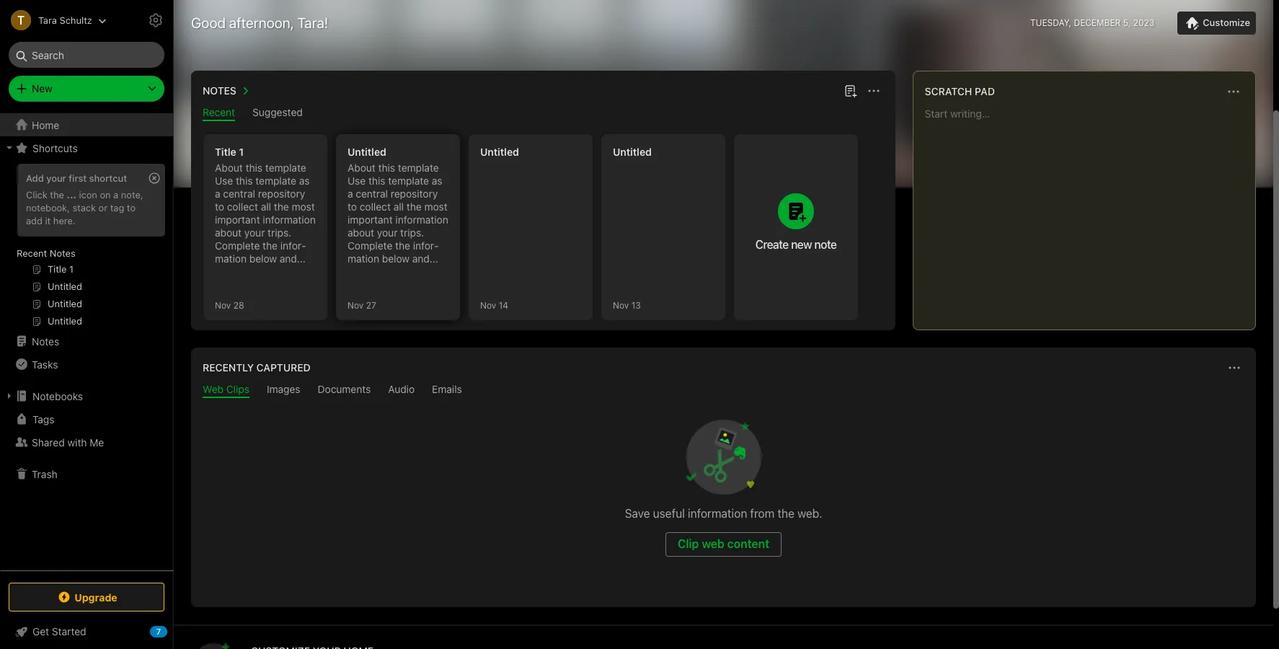 Task type: describe. For each thing, give the bounding box(es) containing it.
emails tab
[[432, 383, 462, 398]]

add
[[26, 172, 44, 184]]

save
[[625, 507, 650, 520]]

about inside untitled about this template use this template as a central repository to collect all the most important information about your trips. complete the infor mation below and...
[[348, 227, 375, 239]]

a inside icon on a note, notebook, stack or tag to add it here.
[[113, 189, 118, 201]]

repository inside untitled about this template use this template as a central repository to collect all the most important information about your trips. complete the infor mation below and...
[[391, 188, 438, 200]]

notebooks link
[[0, 385, 172, 408]]

most inside the title 1 about this template use this template as a central repository to collect all the most important information about your trips. complete the infor mation below and...
[[292, 201, 315, 213]]

important inside the title 1 about this template use this template as a central repository to collect all the most important information about your trips. complete the infor mation below and...
[[215, 214, 260, 226]]

shortcut
[[89, 172, 127, 184]]

2 vertical spatial notes
[[32, 335, 59, 347]]

stack
[[72, 202, 96, 213]]

shared
[[32, 436, 65, 448]]

customize
[[1204, 17, 1251, 28]]

notes link
[[0, 330, 172, 353]]

upgrade
[[75, 591, 117, 603]]

most inside untitled about this template use this template as a central repository to collect all the most important information about your trips. complete the infor mation below and...
[[425, 201, 448, 213]]

upgrade button
[[9, 583, 164, 612]]

collect inside the title 1 about this template use this template as a central repository to collect all the most important information about your trips. complete the infor mation below and...
[[227, 201, 258, 213]]

to inside the title 1 about this template use this template as a central repository to collect all the most important information about your trips. complete the infor mation below and...
[[215, 201, 224, 213]]

all inside untitled about this template use this template as a central repository to collect all the most important information about your trips. complete the infor mation below and...
[[394, 201, 404, 213]]

home link
[[0, 113, 173, 136]]

tag
[[110, 202, 124, 213]]

title 1 about this template use this template as a central repository to collect all the most important information about your trips. complete the infor mation below and...
[[215, 146, 316, 265]]

tab list for recently captured
[[194, 383, 1254, 398]]

as inside untitled about this template use this template as a central repository to collect all the most important information about your trips. complete the infor mation below and...
[[432, 175, 443, 187]]

recent for recent
[[203, 106, 235, 118]]

tags
[[32, 413, 54, 425]]

untitled about this template use this template as a central repository to collect all the most important information about your trips. complete the infor mation below and...
[[348, 146, 449, 265]]

the inside web clips tab panel
[[778, 507, 795, 520]]

important inside untitled about this template use this template as a central repository to collect all the most important information about your trips. complete the infor mation below and...
[[348, 214, 393, 226]]

trash
[[32, 468, 58, 480]]

use inside the title 1 about this template use this template as a central repository to collect all the most important information about your trips. complete the infor mation below and...
[[215, 175, 233, 187]]

about inside untitled about this template use this template as a central repository to collect all the most important information about your trips. complete the infor mation below and...
[[348, 162, 376, 174]]

web clips
[[203, 383, 250, 395]]

recently
[[203, 361, 254, 374]]

7
[[156, 627, 161, 636]]

schultz
[[59, 14, 92, 26]]

me
[[90, 436, 104, 448]]

0 horizontal spatial more actions image
[[865, 82, 883, 100]]

december
[[1075, 17, 1121, 28]]

Start writing… text field
[[925, 107, 1255, 318]]

clips
[[226, 383, 250, 395]]

notebook,
[[26, 202, 70, 213]]

tasks
[[32, 358, 58, 370]]

all inside the title 1 about this template use this template as a central repository to collect all the most important information about your trips. complete the infor mation below and...
[[261, 201, 271, 213]]

Account field
[[0, 6, 107, 35]]

your inside group
[[46, 172, 66, 184]]

untitled inside untitled about this template use this template as a central repository to collect all the most important information about your trips. complete the infor mation below and...
[[348, 146, 387, 158]]

get
[[32, 625, 49, 638]]

good
[[191, 14, 226, 31]]

complete inside the title 1 about this template use this template as a central repository to collect all the most important information about your trips. complete the infor mation below and...
[[215, 240, 260, 252]]

to inside icon on a note, notebook, stack or tag to add it here.
[[127, 202, 136, 213]]

tuesday,
[[1031, 17, 1072, 28]]

shortcuts
[[32, 142, 78, 154]]

recently captured
[[203, 361, 311, 374]]

trips. inside untitled about this template use this template as a central repository to collect all the most important information about your trips. complete the infor mation below and...
[[401, 227, 424, 239]]

5,
[[1124, 17, 1131, 28]]

2023
[[1134, 17, 1155, 28]]

nov 14
[[480, 300, 509, 311]]

suggested
[[253, 106, 303, 118]]

documents
[[318, 383, 371, 395]]

group containing add your first shortcut
[[0, 159, 172, 335]]

click to collapse image
[[168, 623, 179, 640]]

nov 28
[[215, 300, 244, 311]]

on
[[100, 189, 111, 201]]

started
[[52, 625, 86, 638]]

note,
[[121, 189, 143, 201]]

Help and Learning task checklist field
[[0, 620, 173, 644]]

images
[[267, 383, 301, 395]]

trips. inside the title 1 about this template use this template as a central repository to collect all the most important information about your trips. complete the infor mation below and...
[[268, 227, 292, 239]]

a inside untitled about this template use this template as a central repository to collect all the most important information about your trips. complete the infor mation below and...
[[348, 188, 353, 200]]

web clips tab
[[203, 383, 250, 398]]

afternoon,
[[229, 14, 294, 31]]

create new note
[[756, 238, 837, 251]]

click the ...
[[26, 189, 76, 201]]

information inside web clips tab panel
[[688, 507, 748, 520]]

mation inside untitled about this template use this template as a central repository to collect all the most important information about your trips. complete the infor mation below and...
[[348, 240, 439, 265]]

click
[[26, 189, 47, 201]]

web.
[[798, 507, 823, 520]]

new
[[32, 82, 53, 95]]

with
[[67, 436, 87, 448]]

audio tab
[[388, 383, 415, 398]]

below inside the title 1 about this template use this template as a central repository to collect all the most important information about your trips. complete the infor mation below and...
[[249, 253, 277, 265]]

new button
[[9, 76, 164, 102]]

content
[[728, 537, 770, 550]]

scratch
[[925, 85, 973, 97]]

trash link
[[0, 462, 172, 486]]

note
[[815, 238, 837, 251]]

a inside the title 1 about this template use this template as a central repository to collect all the most important information about your trips. complete the infor mation below and...
[[215, 188, 220, 200]]

icon on a note, notebook, stack or tag to add it here.
[[26, 189, 143, 226]]

collect inside untitled about this template use this template as a central repository to collect all the most important information about your trips. complete the infor mation below and...
[[360, 201, 391, 213]]

add your first shortcut
[[26, 172, 127, 184]]

useful
[[653, 507, 685, 520]]

recent for recent notes
[[17, 247, 47, 259]]

more actions field for recently captured
[[1225, 358, 1245, 378]]

below inside untitled about this template use this template as a central repository to collect all the most important information about your trips. complete the infor mation below and...
[[382, 253, 410, 265]]

audio
[[388, 383, 415, 395]]

about inside the title 1 about this template use this template as a central repository to collect all the most important information about your trips. complete the infor mation below and...
[[215, 162, 243, 174]]

get started
[[32, 625, 86, 638]]

repository inside the title 1 about this template use this template as a central repository to collect all the most important information about your trips. complete the infor mation below and...
[[258, 188, 305, 200]]

captured
[[257, 361, 311, 374]]

nov 13
[[613, 300, 641, 311]]

documents tab
[[318, 383, 371, 398]]

and... inside untitled about this template use this template as a central repository to collect all the most important information about your trips. complete the infor mation below and...
[[413, 253, 439, 265]]



Task type: locate. For each thing, give the bounding box(es) containing it.
More actions field
[[864, 81, 884, 101], [1224, 82, 1244, 102], [1225, 358, 1245, 378]]

0 horizontal spatial as
[[299, 175, 310, 187]]

14
[[499, 300, 509, 311]]

1 horizontal spatial all
[[394, 201, 404, 213]]

tab list containing web clips
[[194, 383, 1254, 398]]

1 horizontal spatial to
[[215, 201, 224, 213]]

nov for nov 13
[[613, 300, 629, 311]]

recent notes
[[17, 247, 76, 259]]

your
[[46, 172, 66, 184], [244, 227, 265, 239], [377, 227, 398, 239]]

expand notebooks image
[[4, 390, 15, 402]]

all
[[261, 201, 271, 213], [394, 201, 404, 213]]

2 horizontal spatial information
[[688, 507, 748, 520]]

mation
[[215, 240, 306, 265], [348, 240, 439, 265]]

from
[[751, 507, 775, 520]]

1 horizontal spatial a
[[215, 188, 220, 200]]

1 horizontal spatial as
[[432, 175, 443, 187]]

0 horizontal spatial collect
[[227, 201, 258, 213]]

more actions image
[[1226, 83, 1243, 100]]

1 central from the left
[[223, 188, 255, 200]]

tara!
[[298, 14, 328, 31]]

good afternoon, tara!
[[191, 14, 328, 31]]

complete inside untitled about this template use this template as a central repository to collect all the most important information about your trips. complete the infor mation below and...
[[348, 240, 393, 252]]

and...
[[280, 253, 306, 265], [413, 253, 439, 265]]

1 horizontal spatial most
[[425, 201, 448, 213]]

notes
[[203, 84, 237, 97], [50, 247, 76, 259], [32, 335, 59, 347]]

images tab
[[267, 383, 301, 398]]

about inside the title 1 about this template use this template as a central repository to collect all the most important information about your trips. complete the infor mation below and...
[[215, 227, 242, 239]]

1 horizontal spatial about
[[348, 227, 375, 239]]

nov for nov 14
[[480, 300, 497, 311]]

0 horizontal spatial trips.
[[268, 227, 292, 239]]

notes button
[[200, 82, 254, 100]]

0 vertical spatial recent
[[203, 106, 235, 118]]

1 horizontal spatial and...
[[413, 253, 439, 265]]

0 horizontal spatial about
[[215, 227, 242, 239]]

1 horizontal spatial information
[[396, 214, 449, 226]]

1 horizontal spatial more actions image
[[1226, 359, 1244, 377]]

notes inside notes button
[[203, 84, 237, 97]]

information
[[263, 214, 316, 226], [396, 214, 449, 226], [688, 507, 748, 520]]

recent down add
[[17, 247, 47, 259]]

0 horizontal spatial mation
[[215, 240, 306, 265]]

repository
[[258, 188, 305, 200], [391, 188, 438, 200]]

1 untitled from the left
[[348, 146, 387, 158]]

0 vertical spatial more actions image
[[865, 82, 883, 100]]

1 horizontal spatial infor
[[413, 240, 439, 252]]

save useful information from the web.
[[625, 507, 823, 520]]

0 horizontal spatial to
[[127, 202, 136, 213]]

complete up the 28 on the left of the page
[[215, 240, 260, 252]]

central inside untitled about this template use this template as a central repository to collect all the most important information about your trips. complete the infor mation below and...
[[356, 188, 388, 200]]

nov 27
[[348, 300, 376, 311]]

0 horizontal spatial all
[[261, 201, 271, 213]]

2 about from the left
[[348, 162, 376, 174]]

shared with me
[[32, 436, 104, 448]]

more actions field for scratch pad
[[1224, 82, 1244, 102]]

nov left 27
[[348, 300, 364, 311]]

suggested tab
[[253, 106, 303, 121]]

create
[[756, 238, 789, 251]]

1 horizontal spatial below
[[382, 253, 410, 265]]

icon
[[79, 189, 97, 201]]

0 horizontal spatial central
[[223, 188, 255, 200]]

1 horizontal spatial central
[[356, 188, 388, 200]]

1 as from the left
[[299, 175, 310, 187]]

0 horizontal spatial complete
[[215, 240, 260, 252]]

None search field
[[19, 42, 154, 68]]

untitled
[[348, 146, 387, 158], [480, 146, 519, 158], [613, 146, 652, 158]]

1 horizontal spatial trips.
[[401, 227, 424, 239]]

more actions image
[[865, 82, 883, 100], [1226, 359, 1244, 377]]

nov left the 28 on the left of the page
[[215, 300, 231, 311]]

1 horizontal spatial your
[[244, 227, 265, 239]]

2 nov from the left
[[348, 300, 364, 311]]

nov left 13
[[613, 300, 629, 311]]

2 horizontal spatial a
[[348, 188, 353, 200]]

2 important from the left
[[348, 214, 393, 226]]

2 untitled from the left
[[480, 146, 519, 158]]

2 complete from the left
[[348, 240, 393, 252]]

0 horizontal spatial important
[[215, 214, 260, 226]]

1 horizontal spatial recent
[[203, 106, 235, 118]]

title
[[215, 146, 236, 158]]

tags button
[[0, 408, 172, 431]]

1 horizontal spatial untitled
[[480, 146, 519, 158]]

1 tab list from the top
[[194, 106, 893, 121]]

and... inside the title 1 about this template use this template as a central repository to collect all the most important information about your trips. complete the infor mation below and...
[[280, 253, 306, 265]]

customize button
[[1178, 12, 1257, 35]]

tab list
[[194, 106, 893, 121], [194, 383, 1254, 398]]

1 most from the left
[[292, 201, 315, 213]]

home
[[32, 119, 59, 131]]

central
[[223, 188, 255, 200], [356, 188, 388, 200]]

notes up tasks
[[32, 335, 59, 347]]

2 below from the left
[[382, 253, 410, 265]]

1 horizontal spatial mation
[[348, 240, 439, 265]]

notes inside group
[[50, 247, 76, 259]]

2 about from the left
[[348, 227, 375, 239]]

3 untitled from the left
[[613, 146, 652, 158]]

2 horizontal spatial untitled
[[613, 146, 652, 158]]

emails
[[432, 383, 462, 395]]

clip
[[678, 537, 699, 550]]

1 important from the left
[[215, 214, 260, 226]]

recent tab
[[203, 106, 235, 121]]

2 trips. from the left
[[401, 227, 424, 239]]

untitled for nov 14
[[480, 146, 519, 158]]

4 nov from the left
[[613, 300, 629, 311]]

0 horizontal spatial about
[[215, 162, 243, 174]]

recent tab panel
[[191, 121, 896, 330]]

mation up the 28 on the left of the page
[[215, 240, 306, 265]]

tab list for notes
[[194, 106, 893, 121]]

add
[[26, 215, 43, 226]]

your inside the title 1 about this template use this template as a central repository to collect all the most important information about your trips. complete the infor mation below and...
[[244, 227, 265, 239]]

2 repository from the left
[[391, 188, 438, 200]]

the inside group
[[50, 189, 64, 201]]

1 horizontal spatial collect
[[360, 201, 391, 213]]

2 horizontal spatial your
[[377, 227, 398, 239]]

settings image
[[147, 12, 164, 29]]

most
[[292, 201, 315, 213], [425, 201, 448, 213]]

2 collect from the left
[[360, 201, 391, 213]]

1 vertical spatial recent
[[17, 247, 47, 259]]

tree
[[0, 113, 173, 570]]

complete up 27
[[348, 240, 393, 252]]

2 and... from the left
[[413, 253, 439, 265]]

0 horizontal spatial use
[[215, 175, 233, 187]]

recently captured button
[[200, 359, 311, 377]]

0 horizontal spatial information
[[263, 214, 316, 226]]

central inside the title 1 about this template use this template as a central repository to collect all the most important information about your trips. complete the infor mation below and...
[[223, 188, 255, 200]]

below
[[249, 253, 277, 265], [382, 253, 410, 265]]

shared with me link
[[0, 431, 172, 454]]

recent inside group
[[17, 247, 47, 259]]

1
[[239, 146, 244, 158]]

27
[[366, 300, 376, 311]]

about
[[215, 227, 242, 239], [348, 227, 375, 239]]

3 nov from the left
[[480, 300, 497, 311]]

group
[[0, 159, 172, 335]]

1 horizontal spatial important
[[348, 214, 393, 226]]

0 horizontal spatial infor
[[280, 240, 306, 252]]

notebooks
[[32, 390, 83, 402]]

0 vertical spatial notes
[[203, 84, 237, 97]]

1 all from the left
[[261, 201, 271, 213]]

0 horizontal spatial and...
[[280, 253, 306, 265]]

collect
[[227, 201, 258, 213], [360, 201, 391, 213]]

notes down the here.
[[50, 247, 76, 259]]

new
[[791, 238, 812, 251]]

more actions image inside field
[[1226, 359, 1244, 377]]

it
[[45, 215, 51, 226]]

create new note button
[[734, 134, 859, 320]]

2 infor from the left
[[413, 240, 439, 252]]

recent
[[203, 106, 235, 118], [17, 247, 47, 259]]

web
[[203, 383, 224, 395]]

1 about from the left
[[215, 162, 243, 174]]

1 below from the left
[[249, 253, 277, 265]]

recent down notes button
[[203, 106, 235, 118]]

Search text field
[[19, 42, 154, 68]]

1 horizontal spatial complete
[[348, 240, 393, 252]]

your inside untitled about this template use this template as a central repository to collect all the most important information about your trips. complete the infor mation below and...
[[377, 227, 398, 239]]

0 horizontal spatial untitled
[[348, 146, 387, 158]]

untitled for nov 13
[[613, 146, 652, 158]]

1 mation from the left
[[215, 240, 306, 265]]

clip web content
[[678, 537, 770, 550]]

here.
[[53, 215, 75, 226]]

mation up 27
[[348, 240, 439, 265]]

first
[[69, 172, 87, 184]]

0 horizontal spatial recent
[[17, 247, 47, 259]]

notes up recent tab
[[203, 84, 237, 97]]

2 mation from the left
[[348, 240, 439, 265]]

2 use from the left
[[348, 175, 366, 187]]

1 complete from the left
[[215, 240, 260, 252]]

pad
[[975, 85, 996, 97]]

2 tab list from the top
[[194, 383, 1254, 398]]

...
[[67, 189, 76, 201]]

scratch pad
[[925, 85, 996, 97]]

2 most from the left
[[425, 201, 448, 213]]

infor inside untitled about this template use this template as a central repository to collect all the most important information about your trips. complete the infor mation below and...
[[413, 240, 439, 252]]

template
[[265, 162, 306, 174], [398, 162, 439, 174], [256, 175, 297, 187], [388, 175, 429, 187]]

1 about from the left
[[215, 227, 242, 239]]

2 central from the left
[[356, 188, 388, 200]]

1 and... from the left
[[280, 253, 306, 265]]

1 nov from the left
[[215, 300, 231, 311]]

trips.
[[268, 227, 292, 239], [401, 227, 424, 239]]

2 horizontal spatial to
[[348, 201, 357, 213]]

infor inside the title 1 about this template use this template as a central repository to collect all the most important information about your trips. complete the infor mation below and...
[[280, 240, 306, 252]]

tab list containing recent
[[194, 106, 893, 121]]

1 horizontal spatial about
[[348, 162, 376, 174]]

1 infor from the left
[[280, 240, 306, 252]]

important
[[215, 214, 260, 226], [348, 214, 393, 226]]

0 horizontal spatial repository
[[258, 188, 305, 200]]

0 horizontal spatial below
[[249, 253, 277, 265]]

a
[[215, 188, 220, 200], [348, 188, 353, 200], [113, 189, 118, 201]]

nov for nov 27
[[348, 300, 364, 311]]

mation inside the title 1 about this template use this template as a central repository to collect all the most important information about your trips. complete the infor mation below and...
[[215, 240, 306, 265]]

information inside untitled about this template use this template as a central repository to collect all the most important information about your trips. complete the infor mation below and...
[[396, 214, 449, 226]]

tree containing home
[[0, 113, 173, 570]]

1 vertical spatial more actions image
[[1226, 359, 1244, 377]]

nov left 14
[[480, 300, 497, 311]]

shortcuts button
[[0, 136, 172, 159]]

tuesday, december 5, 2023
[[1031, 17, 1155, 28]]

0 horizontal spatial a
[[113, 189, 118, 201]]

web
[[702, 537, 725, 550]]

use
[[215, 175, 233, 187], [348, 175, 366, 187]]

clip web content button
[[666, 532, 782, 557]]

2 all from the left
[[394, 201, 404, 213]]

use inside untitled about this template use this template as a central repository to collect all the most important information about your trips. complete the infor mation below and...
[[348, 175, 366, 187]]

2 as from the left
[[432, 175, 443, 187]]

1 vertical spatial tab list
[[194, 383, 1254, 398]]

infor
[[280, 240, 306, 252], [413, 240, 439, 252]]

nov for nov 28
[[215, 300, 231, 311]]

13
[[632, 300, 641, 311]]

information inside the title 1 about this template use this template as a central repository to collect all the most important information about your trips. complete the infor mation below and...
[[263, 214, 316, 226]]

or
[[99, 202, 108, 213]]

1 collect from the left
[[227, 201, 258, 213]]

tara schultz
[[38, 14, 92, 26]]

1 horizontal spatial use
[[348, 175, 366, 187]]

0 horizontal spatial your
[[46, 172, 66, 184]]

28
[[233, 300, 244, 311]]

scratch pad button
[[922, 83, 996, 100]]

tasks button
[[0, 353, 172, 376]]

to
[[215, 201, 224, 213], [348, 201, 357, 213], [127, 202, 136, 213]]

1 repository from the left
[[258, 188, 305, 200]]

1 vertical spatial notes
[[50, 247, 76, 259]]

web clips tab panel
[[191, 398, 1257, 607]]

as inside the title 1 about this template use this template as a central repository to collect all the most important information about your trips. complete the infor mation below and...
[[299, 175, 310, 187]]

tara
[[38, 14, 57, 26]]

to inside untitled about this template use this template as a central repository to collect all the most important information about your trips. complete the infor mation below and...
[[348, 201, 357, 213]]

0 vertical spatial tab list
[[194, 106, 893, 121]]

1 use from the left
[[215, 175, 233, 187]]

1 trips. from the left
[[268, 227, 292, 239]]

0 horizontal spatial most
[[292, 201, 315, 213]]

1 horizontal spatial repository
[[391, 188, 438, 200]]



Task type: vqa. For each thing, say whether or not it's contained in the screenshot.
Nov 28 the Nov
yes



